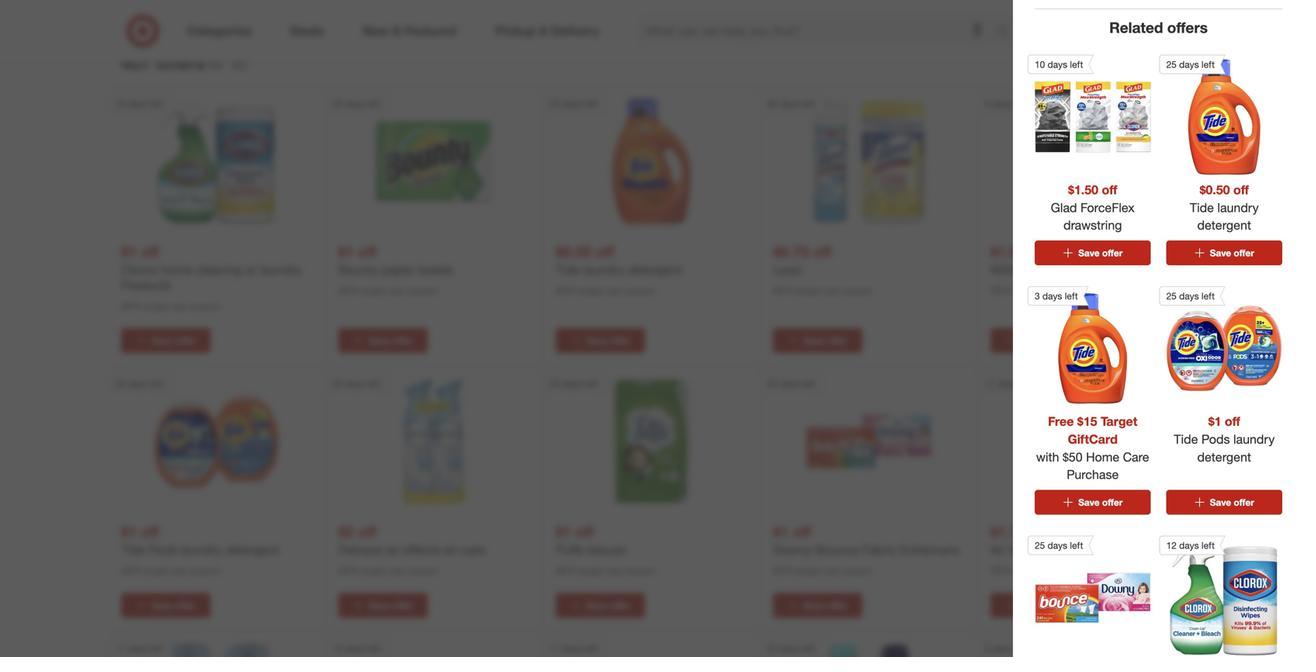 Task type: describe. For each thing, give the bounding box(es) containing it.
offer down $0.50 off tide laundry detergent
[[1235, 247, 1255, 259]]

free $15 target giftcard with $50 home care purchase
[[1037, 414, 1150, 483]]

save for bounty paper towels
[[369, 335, 390, 347]]

mfr inside $1 off tide pods laundry detergent mfr single-use coupon
[[121, 566, 141, 577]]

$50
[[1063, 450, 1083, 465]]

save offer for lysol
[[804, 335, 848, 347]]

use inside $1.75 off air wick mfr single-use coupon
[[1042, 566, 1057, 577]]

1 air from the left
[[386, 543, 400, 558]]

$0.50 for $0.50 off tide laundry detergent
[[1201, 183, 1231, 198]]

save offer button for puffs tissues
[[556, 594, 645, 618]]

save for puffs tissues
[[586, 600, 608, 612]]

single- inside $0.75 off lysol mfr single-use coupon
[[796, 285, 824, 297]]

save for air wick
[[1021, 600, 1043, 612]]

save offer button for febreze air effects air care
[[339, 594, 428, 618]]

offers
[[1168, 18, 1209, 36]]

mfr inside $2 off febreze air effects air care mfr single-use coupon
[[339, 566, 358, 577]]

25 for $1 off tide pods laundry detergent
[[1167, 291, 1177, 302]]

off for $1 off tide pods laundry detergent mfr single-use coupon
[[141, 524, 159, 541]]

off for $1 off puffs tissues mfr single-use coupon
[[576, 524, 594, 541]]

mfr inside $0.75 off lysol mfr single-use coupon
[[774, 285, 793, 297]]

left for $1
[[1202, 291, 1216, 302]]

offer down 3 days left
[[1045, 335, 1066, 347]]

$0.75
[[774, 243, 810, 261]]

$0.50 off tide laundry detergent
[[1191, 183, 1260, 233]]

offer down $0.75 off lysol mfr single-use coupon
[[828, 335, 848, 347]]

save offer button for downy-bounce fabric enhancers
[[774, 594, 863, 618]]

or
[[246, 263, 257, 278]]

$1 off puffs tissues mfr single-use coupon
[[556, 524, 656, 577]]

off for $1.75 off air wick mfr single-use coupon
[[1031, 524, 1050, 541]]

coupon inside $1.50 off nivea body lotion product mfr single-use coupon
[[1059, 285, 1091, 297]]

offer right the 407
[[156, 52, 195, 74]]

laundry inside $0.50 off tide laundry detergent
[[1218, 200, 1260, 215]]

coupon inside $1 off clorox home cleaning or laundry products mfr single-use coupon
[[189, 301, 221, 312]]

giftcard
[[1069, 432, 1118, 447]]

off for $1 off clorox home cleaning or laundry products mfr single-use coupon
[[141, 243, 159, 261]]

407
[[121, 52, 151, 74]]

10
[[1035, 59, 1046, 70]]

s
[[195, 52, 205, 74]]

$1 off bounty paper towels mfr single-use coupon
[[339, 243, 454, 297]]

$0.75 off lysol mfr single-use coupon
[[774, 243, 873, 297]]

$15
[[1078, 414, 1098, 430]]

coupon inside $1 off puffs tissues mfr single-use coupon
[[624, 566, 656, 577]]

use inside $2 off febreze air effects air care mfr single-use coupon
[[389, 566, 404, 577]]

$0.50 for $0.50 off tide laundry detergent mfr single-use coupon
[[556, 243, 592, 261]]

save offer button down purchase
[[1035, 491, 1152, 515]]

407 offer s for " all "
[[121, 52, 251, 74]]

use inside $1 off clorox home cleaning or laundry products mfr single-use coupon
[[172, 301, 187, 312]]

save offer for febreze air effects air care
[[369, 600, 413, 612]]

$0.50 off tide laundry detergent mfr single-use coupon
[[556, 243, 682, 297]]

mfr inside $1 off puffs tissues mfr single-use coupon
[[556, 566, 576, 577]]

save for tide laundry detergent
[[586, 335, 608, 347]]

tide for $1 off tide pods laundry detergent
[[1175, 432, 1199, 447]]

product
[[1096, 263, 1139, 278]]

off for $0.75 off lysol mfr single-use coupon
[[814, 243, 832, 261]]

$1.75 off air wick mfr single-use coupon
[[991, 524, 1091, 577]]

related offers
[[1110, 18, 1209, 36]]

days for free $15 target giftcard with $50 home care purchase
[[1043, 291, 1063, 302]]

save for nivea body lotion product
[[1021, 335, 1043, 347]]

paper
[[382, 263, 414, 278]]

12 days left
[[1167, 540, 1216, 552]]

save for lysol
[[804, 335, 825, 347]]

single- inside $1 off downy-bounce fabric enhancers mfr single-use coupon
[[796, 566, 824, 577]]

2 vertical spatial 25
[[1035, 540, 1046, 552]]

with
[[1037, 450, 1060, 465]]

offer down $1 off tide pods laundry detergent
[[1235, 497, 1255, 509]]

offer down tissues at the bottom of page
[[610, 600, 631, 612]]

$1 off tide pods laundry detergent
[[1175, 414, 1276, 465]]

mfr inside $1 off downy-bounce fabric enhancers mfr single-use coupon
[[774, 566, 793, 577]]

fabric
[[863, 543, 897, 558]]

25 for $0.50 off tide laundry detergent
[[1167, 59, 1177, 70]]

detergent inside $1 off tide pods laundry detergent mfr single-use coupon
[[226, 543, 279, 558]]

air
[[991, 543, 1006, 558]]

offer down $2 off febreze air effects air care mfr single-use coupon
[[393, 600, 413, 612]]

$1.75
[[991, 524, 1027, 541]]

save offer for nivea body lotion product
[[1021, 335, 1066, 347]]

use inside $1.50 off nivea body lotion product mfr single-use coupon
[[1042, 285, 1057, 297]]

use inside $1 off tide pods laundry detergent mfr single-use coupon
[[172, 566, 187, 577]]

laundry inside $1 off tide pods laundry detergent mfr single-use coupon
[[181, 543, 222, 558]]

all
[[232, 58, 246, 73]]

3 days left
[[1035, 291, 1079, 302]]

off for $1 off bounty paper towels mfr single-use coupon
[[358, 243, 377, 261]]

single- inside $1 off puffs tissues mfr single-use coupon
[[579, 566, 607, 577]]

off for $1 off downy-bounce fabric enhancers mfr single-use coupon
[[793, 524, 812, 541]]

enhancers
[[901, 543, 960, 558]]

save for febreze air effects air care
[[369, 600, 390, 612]]

offer down paper
[[393, 335, 413, 347]]

bounty
[[339, 263, 378, 278]]

12
[[1167, 540, 1177, 552]]

related offers dialog
[[1014, 0, 1305, 658]]

2 vertical spatial 25 days left
[[1035, 540, 1084, 552]]

save for tide pods laundry detergent
[[151, 600, 173, 612]]

use inside $1 off bounty paper towels mfr single-use coupon
[[389, 285, 404, 297]]

purchase
[[1067, 468, 1120, 483]]

pods for $1 off tide pods laundry detergent
[[1202, 432, 1231, 447]]

offer down purchase
[[1103, 497, 1123, 509]]

offer down $1 off tide pods laundry detergent mfr single-use coupon
[[175, 600, 196, 612]]

$1 for $1 off clorox home cleaning or laundry products mfr single-use coupon
[[121, 243, 137, 261]]

clorox
[[121, 263, 157, 278]]

save offer button for nivea body lotion product
[[991, 329, 1080, 354]]

off for $0.50 off tide laundry detergent
[[1234, 183, 1250, 198]]

10 days left
[[1035, 59, 1084, 70]]

save offer for air wick
[[1021, 600, 1066, 612]]

save offer up "12 days left"
[[1211, 497, 1255, 509]]

glad
[[1052, 200, 1078, 215]]

1 link
[[1146, 14, 1181, 48]]

save offer button down $0.50 off tide laundry detergent
[[1167, 241, 1283, 266]]

save offer button for tide pods laundry detergent
[[121, 594, 210, 618]]



Task type: locate. For each thing, give the bounding box(es) containing it.
$1
[[121, 243, 137, 261], [339, 243, 354, 261], [1209, 414, 1222, 430], [121, 524, 137, 541], [556, 524, 572, 541], [774, 524, 789, 541]]

1 horizontal spatial air
[[444, 543, 458, 558]]

detergent
[[1198, 218, 1252, 233], [629, 263, 682, 278], [1198, 450, 1252, 465], [226, 543, 279, 558]]

offer down $1.75 off air wick mfr single-use coupon
[[1045, 600, 1066, 612]]

$1.50 up nivea
[[991, 243, 1027, 261]]

0 vertical spatial $1.50
[[1069, 183, 1099, 198]]

body
[[1030, 263, 1058, 278]]

$1.50 for glad
[[1069, 183, 1099, 198]]

days
[[1048, 59, 1068, 70], [1180, 59, 1200, 70], [1043, 291, 1063, 302], [1180, 291, 1200, 302], [1048, 540, 1068, 552], [1180, 540, 1200, 552]]

0 vertical spatial $0.50
[[1201, 183, 1231, 198]]

$1.50 up glad
[[1069, 183, 1099, 198]]

save offer button down febreze
[[339, 594, 428, 618]]

mfr inside $0.50 off tide laundry detergent mfr single-use coupon
[[556, 285, 576, 297]]

coupon inside $0.75 off lysol mfr single-use coupon
[[842, 285, 873, 297]]

save offer down $0.75 off lysol mfr single-use coupon
[[804, 335, 848, 347]]

1 horizontal spatial $0.50
[[1201, 183, 1231, 198]]

1 " from the left
[[227, 58, 232, 73]]

save offer up product
[[1079, 247, 1123, 259]]

save down products
[[151, 335, 173, 347]]

0 horizontal spatial $1.50
[[991, 243, 1027, 261]]

save offer down tissues at the bottom of page
[[586, 600, 631, 612]]

save offer button
[[1035, 241, 1152, 266], [1167, 241, 1283, 266], [121, 329, 210, 354], [339, 329, 428, 354], [556, 329, 645, 354], [774, 329, 863, 354], [991, 329, 1080, 354], [1035, 491, 1152, 515], [1167, 491, 1283, 515], [121, 594, 210, 618], [339, 594, 428, 618], [556, 594, 645, 618], [774, 594, 863, 618], [991, 594, 1080, 618]]

save offer down 3
[[1021, 335, 1066, 347]]

0 vertical spatial 25 days left
[[1167, 59, 1216, 70]]

$1.50 off glad forceflex drawstring
[[1052, 183, 1135, 233]]

coupon inside $1 off downy-bounce fabric enhancers mfr single-use coupon
[[842, 566, 873, 577]]

pods inside $1 off tide pods laundry detergent mfr single-use coupon
[[149, 543, 177, 558]]

save for clorox home cleaning or laundry products
[[151, 335, 173, 347]]

save offer button down drawstring
[[1035, 241, 1152, 266]]

detergent inside $0.50 off tide laundry detergent
[[1198, 218, 1252, 233]]

home
[[1087, 450, 1120, 465]]

off for $1.50 off nivea body lotion product mfr single-use coupon
[[1031, 243, 1050, 261]]

save down purchase
[[1079, 497, 1100, 509]]

coupon inside $1.75 off air wick mfr single-use coupon
[[1059, 566, 1091, 577]]

1 vertical spatial 25 days left
[[1167, 291, 1216, 302]]

25 days left for $1 off tide pods laundry detergent
[[1167, 291, 1216, 302]]

3
[[1035, 291, 1041, 302]]

off inside $1.50 off nivea body lotion product mfr single-use coupon
[[1031, 243, 1050, 261]]

save offer down $0.50 off tide laundry detergent mfr single-use coupon
[[586, 335, 631, 347]]

lysol
[[774, 263, 802, 278]]

save offer button for air wick
[[991, 594, 1080, 618]]

save offer button down tissues at the bottom of page
[[556, 594, 645, 618]]

$1 for $1 off tide pods laundry detergent
[[1209, 414, 1222, 430]]

tide for $0.50 off tide laundry detergent
[[1191, 200, 1215, 215]]

$1 inside $1 off tide pods laundry detergent
[[1209, 414, 1222, 430]]

1 vertical spatial 25
[[1167, 291, 1177, 302]]

off inside $0.50 off tide laundry detergent mfr single-use coupon
[[596, 243, 615, 261]]

mfr inside $1 off bounty paper towels mfr single-use coupon
[[339, 285, 358, 297]]

search
[[989, 25, 1026, 40]]

save offer down $1 off tide pods laundry detergent mfr single-use coupon
[[151, 600, 196, 612]]

save offer for clorox home cleaning or laundry products
[[151, 335, 196, 347]]

single- inside $1 off tide pods laundry detergent mfr single-use coupon
[[144, 566, 172, 577]]

$1 off downy-bounce fabric enhancers mfr single-use coupon
[[774, 524, 960, 577]]

$1.50 inside $1.50 off glad forceflex drawstring
[[1069, 183, 1099, 198]]

save up lotion
[[1079, 247, 1100, 259]]

$0.50 inside $0.50 off tide laundry detergent
[[1201, 183, 1231, 198]]

off for $2 off febreze air effects air care mfr single-use coupon
[[358, 524, 377, 541]]

detergent inside $1 off tide pods laundry detergent
[[1198, 450, 1252, 465]]

cleaning
[[196, 263, 242, 278]]

care
[[1124, 450, 1150, 465]]

drawstring
[[1064, 218, 1123, 233]]

save up "12 days left"
[[1211, 497, 1232, 509]]

$1 off tide pods laundry detergent mfr single-use coupon
[[121, 524, 279, 577]]

save offer button down 3
[[991, 329, 1080, 354]]

puffs
[[556, 543, 584, 558]]

$1 for $1 off bounty paper towels mfr single-use coupon
[[339, 243, 354, 261]]

save offer for tide pods laundry detergent
[[151, 600, 196, 612]]

mfr inside $1.50 off nivea body lotion product mfr single-use coupon
[[991, 285, 1011, 297]]

0 horizontal spatial $0.50
[[556, 243, 592, 261]]

25
[[1167, 59, 1177, 70], [1167, 291, 1177, 302], [1035, 540, 1046, 552]]

save down $0.50 off tide laundry detergent
[[1211, 247, 1232, 259]]

single- inside $1.50 off nivea body lotion product mfr single-use coupon
[[1014, 285, 1042, 297]]

$1 inside $1 off tide pods laundry detergent mfr single-use coupon
[[121, 524, 137, 541]]

use inside $0.50 off tide laundry detergent mfr single-use coupon
[[607, 285, 622, 297]]

related
[[1110, 18, 1164, 36]]

left
[[1071, 59, 1084, 70], [1202, 59, 1216, 70], [1066, 291, 1079, 302], [1202, 291, 1216, 302], [1071, 540, 1084, 552], [1202, 540, 1216, 552]]

pods for $1 off tide pods laundry detergent mfr single-use coupon
[[149, 543, 177, 558]]

save offer button down $1.75 off air wick mfr single-use coupon
[[991, 594, 1080, 618]]

save offer down products
[[151, 335, 196, 347]]

"
[[227, 58, 232, 73], [246, 58, 251, 73]]

left for $0.50
[[1202, 59, 1216, 70]]

1 vertical spatial $1.50
[[991, 243, 1027, 261]]

off for $1.50 off glad forceflex drawstring
[[1103, 183, 1118, 198]]

laundry inside $0.50 off tide laundry detergent mfr single-use coupon
[[584, 263, 625, 278]]

save offer button for tide laundry detergent
[[556, 329, 645, 354]]

single- inside $1.75 off air wick mfr single-use coupon
[[1014, 566, 1042, 577]]

off inside $1.50 off glad forceflex drawstring
[[1103, 183, 1118, 198]]

off
[[1103, 183, 1118, 198], [1234, 183, 1250, 198], [141, 243, 159, 261], [358, 243, 377, 261], [596, 243, 615, 261], [814, 243, 832, 261], [1031, 243, 1050, 261], [1226, 414, 1241, 430], [141, 524, 159, 541], [358, 524, 377, 541], [576, 524, 594, 541], [793, 524, 812, 541], [1031, 524, 1050, 541]]

off inside $1 off bounty paper towels mfr single-use coupon
[[358, 243, 377, 261]]

save offer for puffs tissues
[[586, 600, 631, 612]]

single- inside $1 off bounty paper towels mfr single-use coupon
[[361, 285, 389, 297]]

$1 inside $1 off puffs tissues mfr single-use coupon
[[556, 524, 572, 541]]

save offer button down $1 off bounty paper towels mfr single-use coupon
[[339, 329, 428, 354]]

$1 inside $1 off downy-bounce fabric enhancers mfr single-use coupon
[[774, 524, 789, 541]]

save down $1 off tide pods laundry detergent mfr single-use coupon
[[151, 600, 173, 612]]

tide inside $0.50 off tide laundry detergent
[[1191, 200, 1215, 215]]

save offer down bounce
[[804, 600, 848, 612]]

wick
[[1010, 543, 1037, 558]]

off inside $0.50 off tide laundry detergent
[[1234, 183, 1250, 198]]

save down $0.75 off lysol mfr single-use coupon
[[804, 335, 825, 347]]

$1.50
[[1069, 183, 1099, 198], [991, 243, 1027, 261]]

$2
[[339, 524, 354, 541]]

off inside $1 off tide pods laundry detergent
[[1226, 414, 1241, 430]]

save down tissues at the bottom of page
[[586, 600, 608, 612]]

tide for $1 off tide pods laundry detergent mfr single-use coupon
[[121, 543, 145, 558]]

laundry inside $1 off clorox home cleaning or laundry products mfr single-use coupon
[[261, 263, 302, 278]]

left for $1.50
[[1071, 59, 1084, 70]]

towels
[[418, 263, 454, 278]]

off inside $2 off febreze air effects air care mfr single-use coupon
[[358, 524, 377, 541]]

off inside $1 off downy-bounce fabric enhancers mfr single-use coupon
[[793, 524, 812, 541]]

air left the 'care' at the bottom left
[[444, 543, 458, 558]]

effects
[[403, 543, 441, 558]]

coupon inside $1 off tide pods laundry detergent mfr single-use coupon
[[189, 566, 221, 577]]

off inside $0.75 off lysol mfr single-use coupon
[[814, 243, 832, 261]]

single-
[[361, 285, 389, 297], [579, 285, 607, 297], [796, 285, 824, 297], [1014, 285, 1042, 297], [144, 301, 172, 312], [144, 566, 172, 577], [361, 566, 389, 577], [579, 566, 607, 577], [796, 566, 824, 577], [1014, 566, 1042, 577]]

lotion
[[1062, 263, 1092, 278]]

save down $1 off bounty paper towels mfr single-use coupon
[[369, 335, 390, 347]]

save offer button down bounce
[[774, 594, 863, 618]]

2 air from the left
[[444, 543, 458, 558]]

downy-
[[774, 543, 816, 558]]

left for free
[[1066, 291, 1079, 302]]

save offer button down $1 off tide pods laundry detergent mfr single-use coupon
[[121, 594, 210, 618]]

save down wick
[[1021, 600, 1043, 612]]

coupon inside $2 off febreze air effects air care mfr single-use coupon
[[407, 566, 438, 577]]

offer
[[156, 52, 195, 74], [1103, 247, 1123, 259], [1235, 247, 1255, 259], [175, 335, 196, 347], [393, 335, 413, 347], [610, 335, 631, 347], [828, 335, 848, 347], [1045, 335, 1066, 347], [1103, 497, 1123, 509], [1235, 497, 1255, 509], [175, 600, 196, 612], [393, 600, 413, 612], [610, 600, 631, 612], [828, 600, 848, 612], [1045, 600, 1066, 612]]

save offer down $1.75 off air wick mfr single-use coupon
[[1021, 600, 1066, 612]]

febreze
[[339, 543, 383, 558]]

save offer button up "12 days left"
[[1167, 491, 1283, 515]]

1 vertical spatial $0.50
[[556, 243, 592, 261]]

bounce
[[816, 543, 859, 558]]

tide inside $1 off tide pods laundry detergent
[[1175, 432, 1199, 447]]

1 horizontal spatial $1.50
[[1069, 183, 1099, 198]]

0 vertical spatial 25
[[1167, 59, 1177, 70]]

$0.50 inside $0.50 off tide laundry detergent mfr single-use coupon
[[556, 243, 592, 261]]

home
[[161, 263, 192, 278]]

search button
[[989, 14, 1026, 51]]

target
[[1101, 414, 1138, 430]]

air
[[386, 543, 400, 558], [444, 543, 458, 558]]

forceflex
[[1081, 200, 1135, 215]]

0 vertical spatial pods
[[1202, 432, 1231, 447]]

$1.50 for nivea
[[991, 243, 1027, 261]]

for
[[208, 58, 223, 73]]

2 " from the left
[[246, 58, 251, 73]]

days for $1.50 off glad forceflex drawstring
[[1048, 59, 1068, 70]]

offer up product
[[1103, 247, 1123, 259]]

1 vertical spatial pods
[[149, 543, 177, 558]]

off inside $1 off clorox home cleaning or laundry products mfr single-use coupon
[[141, 243, 159, 261]]

laundry
[[1218, 200, 1260, 215], [261, 263, 302, 278], [584, 263, 625, 278], [1234, 432, 1276, 447], [181, 543, 222, 558]]

$1 for $1 off tide pods laundry detergent mfr single-use coupon
[[121, 524, 137, 541]]

0 horizontal spatial air
[[386, 543, 400, 558]]

save down downy-
[[804, 600, 825, 612]]

save down 3
[[1021, 335, 1043, 347]]

days for $1 off tide pods laundry detergent
[[1180, 291, 1200, 302]]

What can we help you find? suggestions appear below search field
[[637, 14, 1000, 48]]

save down febreze
[[369, 600, 390, 612]]

use inside $1 off downy-bounce fabric enhancers mfr single-use coupon
[[824, 566, 839, 577]]

air left effects
[[386, 543, 400, 558]]

coupon inside $0.50 off tide laundry detergent mfr single-use coupon
[[624, 285, 656, 297]]

$1 for $1 off downy-bounce fabric enhancers mfr single-use coupon
[[774, 524, 789, 541]]

off for $0.50 off tide laundry detergent mfr single-use coupon
[[596, 243, 615, 261]]

days for $0.50 off tide laundry detergent
[[1180, 59, 1200, 70]]

save offer
[[1079, 247, 1123, 259], [1211, 247, 1255, 259], [151, 335, 196, 347], [369, 335, 413, 347], [586, 335, 631, 347], [804, 335, 848, 347], [1021, 335, 1066, 347], [1079, 497, 1123, 509], [1211, 497, 1255, 509], [151, 600, 196, 612], [369, 600, 413, 612], [586, 600, 631, 612], [804, 600, 848, 612], [1021, 600, 1066, 612]]

save
[[1079, 247, 1100, 259], [1211, 247, 1232, 259], [151, 335, 173, 347], [369, 335, 390, 347], [586, 335, 608, 347], [804, 335, 825, 347], [1021, 335, 1043, 347], [1079, 497, 1100, 509], [1211, 497, 1232, 509], [151, 600, 173, 612], [369, 600, 390, 612], [586, 600, 608, 612], [804, 600, 825, 612], [1021, 600, 1043, 612]]

use inside $1 off puffs tissues mfr single-use coupon
[[607, 566, 622, 577]]

save offer down $0.50 off tide laundry detergent
[[1211, 247, 1255, 259]]

nivea
[[991, 263, 1027, 278]]

tide inside $0.50 off tide laundry detergent mfr single-use coupon
[[556, 263, 580, 278]]

off inside $1 off puffs tissues mfr single-use coupon
[[576, 524, 594, 541]]

coupon inside $1 off bounty paper towels mfr single-use coupon
[[407, 285, 438, 297]]

save offer button down $0.50 off tide laundry detergent mfr single-use coupon
[[556, 329, 645, 354]]

save offer button down $0.75 off lysol mfr single-use coupon
[[774, 329, 863, 354]]

save offer for downy-bounce fabric enhancers
[[804, 600, 848, 612]]

25 days left
[[1167, 59, 1216, 70], [1167, 291, 1216, 302], [1035, 540, 1084, 552]]

save offer button for clorox home cleaning or laundry products
[[121, 329, 210, 354]]

1
[[1170, 16, 1174, 26]]

mfr inside $1.75 off air wick mfr single-use coupon
[[991, 566, 1011, 577]]

save offer down $2 off febreze air effects air care mfr single-use coupon
[[369, 600, 413, 612]]

tide inside $1 off tide pods laundry detergent mfr single-use coupon
[[121, 543, 145, 558]]

offer down $0.50 off tide laundry detergent mfr single-use coupon
[[610, 335, 631, 347]]

single- inside $1 off clorox home cleaning or laundry products mfr single-use coupon
[[144, 301, 172, 312]]

care
[[461, 543, 486, 558]]

25 days left for $0.50 off tide laundry detergent
[[1167, 59, 1216, 70]]

use inside $0.75 off lysol mfr single-use coupon
[[824, 285, 839, 297]]

save offer down purchase
[[1079, 497, 1123, 509]]

single- inside $0.50 off tide laundry detergent mfr single-use coupon
[[579, 285, 607, 297]]

tide for $0.50 off tide laundry detergent mfr single-use coupon
[[556, 263, 580, 278]]

off inside $1 off tide pods laundry detergent mfr single-use coupon
[[141, 524, 159, 541]]

$1 inside $1 off bounty paper towels mfr single-use coupon
[[339, 243, 354, 261]]

$0.50
[[1201, 183, 1231, 198], [556, 243, 592, 261]]

$1 inside $1 off clorox home cleaning or laundry products mfr single-use coupon
[[121, 243, 137, 261]]

$2 off febreze air effects air care mfr single-use coupon
[[339, 524, 486, 577]]

coupon
[[407, 285, 438, 297], [624, 285, 656, 297], [842, 285, 873, 297], [1059, 285, 1091, 297], [189, 301, 221, 312], [189, 566, 221, 577], [407, 566, 438, 577], [624, 566, 656, 577], [842, 566, 873, 577], [1059, 566, 1091, 577]]

single- inside $2 off febreze air effects air care mfr single-use coupon
[[361, 566, 389, 577]]

products
[[121, 278, 171, 293]]

$1.50 inside $1.50 off nivea body lotion product mfr single-use coupon
[[991, 243, 1027, 261]]

save for downy-bounce fabric enhancers
[[804, 600, 825, 612]]

laundry inside $1 off tide pods laundry detergent
[[1234, 432, 1276, 447]]

offer down $1 off clorox home cleaning or laundry products mfr single-use coupon
[[175, 335, 196, 347]]

save offer for tide laundry detergent
[[586, 335, 631, 347]]

save offer button down products
[[121, 329, 210, 354]]

offer down bounce
[[828, 600, 848, 612]]

save offer button for bounty paper towels
[[339, 329, 428, 354]]

save offer for bounty paper towels
[[369, 335, 413, 347]]

1 horizontal spatial pods
[[1202, 432, 1231, 447]]

1 horizontal spatial "
[[246, 58, 251, 73]]

0 horizontal spatial pods
[[149, 543, 177, 558]]

pods inside $1 off tide pods laundry detergent
[[1202, 432, 1231, 447]]

off for $1 off tide pods laundry detergent
[[1226, 414, 1241, 430]]

off inside $1.75 off air wick mfr single-use coupon
[[1031, 524, 1050, 541]]

$1.50 off nivea body lotion product mfr single-use coupon
[[991, 243, 1139, 297]]

tissues
[[588, 543, 627, 558]]

mfr
[[339, 285, 358, 297], [556, 285, 576, 297], [774, 285, 793, 297], [991, 285, 1011, 297], [121, 301, 141, 312], [121, 566, 141, 577], [339, 566, 358, 577], [556, 566, 576, 577], [774, 566, 793, 577], [991, 566, 1011, 577]]

save down $0.50 off tide laundry detergent mfr single-use coupon
[[586, 335, 608, 347]]

tide
[[1191, 200, 1215, 215], [556, 263, 580, 278], [1175, 432, 1199, 447], [121, 543, 145, 558]]

$1 for $1 off puffs tissues mfr single-use coupon
[[556, 524, 572, 541]]

save offer down paper
[[369, 335, 413, 347]]

0 horizontal spatial "
[[227, 58, 232, 73]]

$1 off clorox home cleaning or laundry products mfr single-use coupon
[[121, 243, 302, 312]]

detergent inside $0.50 off tide laundry detergent mfr single-use coupon
[[629, 263, 682, 278]]

save offer button for lysol
[[774, 329, 863, 354]]

mfr inside $1 off clorox home cleaning or laundry products mfr single-use coupon
[[121, 301, 141, 312]]

use
[[389, 285, 404, 297], [607, 285, 622, 297], [824, 285, 839, 297], [1042, 285, 1057, 297], [172, 301, 187, 312], [172, 566, 187, 577], [389, 566, 404, 577], [607, 566, 622, 577], [824, 566, 839, 577], [1042, 566, 1057, 577]]

pods
[[1202, 432, 1231, 447], [149, 543, 177, 558]]

free
[[1049, 414, 1075, 430]]



Task type: vqa. For each thing, say whether or not it's contained in the screenshot.


